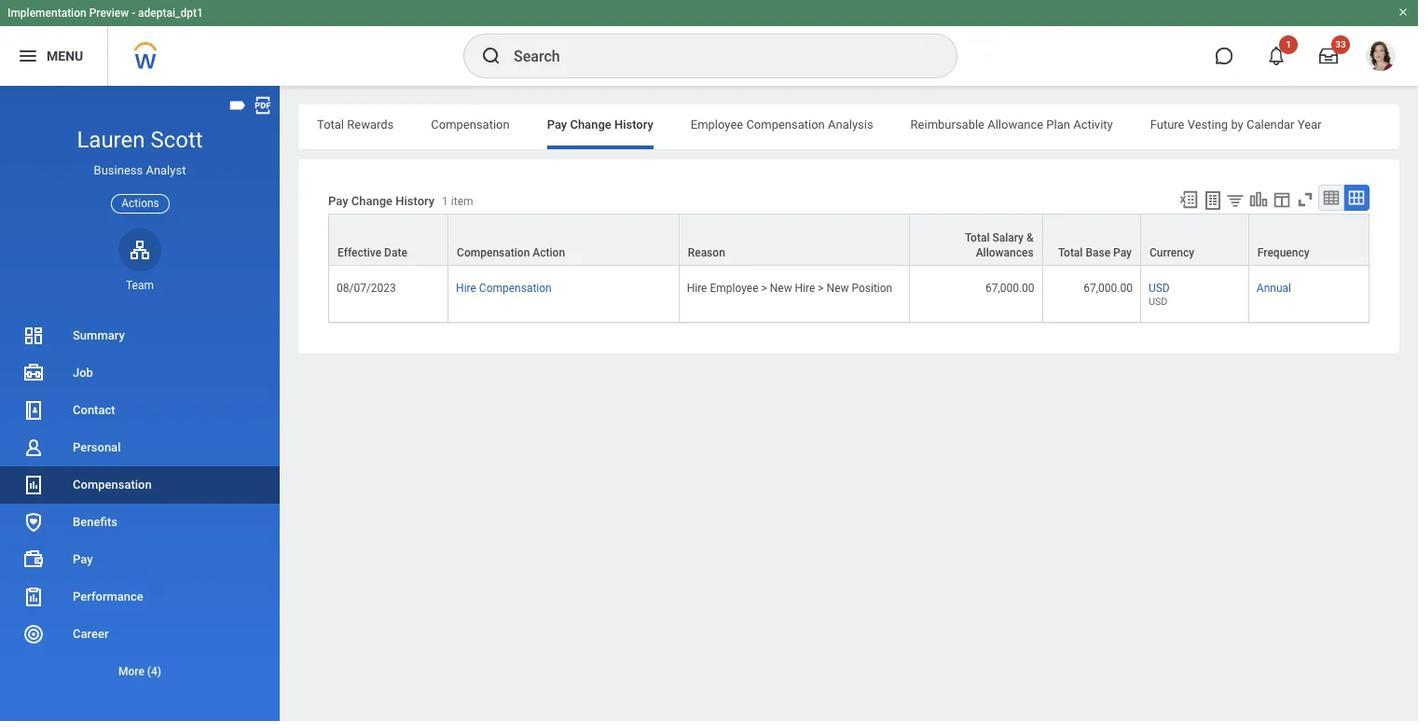 Task type: locate. For each thing, give the bounding box(es) containing it.
career link
[[0, 616, 280, 653]]

profile logan mcneil image
[[1367, 41, 1396, 75]]

0 vertical spatial 1
[[1286, 39, 1292, 49]]

new down "reason" popup button
[[770, 282, 793, 295]]

change for pay change history 1 item
[[351, 194, 393, 208]]

67,000.00 down base
[[1084, 282, 1133, 295]]

1 horizontal spatial history
[[615, 118, 654, 132]]

67,000.00 down allowances at the top of page
[[986, 282, 1035, 295]]

toolbar
[[1171, 185, 1370, 214]]

row containing 08/07/2023
[[328, 266, 1370, 323]]

view team image
[[129, 239, 151, 261]]

row up the position
[[328, 214, 1370, 266]]

menu button
[[0, 26, 108, 86]]

item
[[451, 195, 473, 208]]

3 hire from the left
[[795, 282, 816, 295]]

1 right the "notifications large" image
[[1286, 39, 1292, 49]]

1 vertical spatial change
[[351, 194, 393, 208]]

1 horizontal spatial >
[[818, 282, 824, 295]]

position
[[852, 282, 893, 295]]

08/07/2023
[[337, 282, 396, 295]]

pay link
[[0, 541, 280, 578]]

0 horizontal spatial >
[[762, 282, 767, 295]]

1 vertical spatial 1
[[442, 195, 449, 208]]

row
[[328, 214, 1370, 266], [328, 266, 1370, 323]]

2 vertical spatial total
[[1059, 246, 1083, 259]]

2 67,000.00 from the left
[[1084, 282, 1133, 295]]

0 horizontal spatial 67,000.00
[[986, 282, 1035, 295]]

plan
[[1047, 118, 1071, 132]]

compensation left 'analysis'
[[747, 118, 825, 132]]

total
[[317, 118, 344, 132], [965, 231, 990, 244], [1059, 246, 1083, 259]]

2 horizontal spatial hire
[[795, 282, 816, 295]]

usd down currency
[[1149, 282, 1170, 295]]

total for total base pay
[[1059, 246, 1083, 259]]

1 vertical spatial history
[[396, 194, 435, 208]]

1 horizontal spatial hire
[[687, 282, 707, 295]]

1 vertical spatial total
[[965, 231, 990, 244]]

total inside total salary & allowances
[[965, 231, 990, 244]]

tab list
[[298, 104, 1400, 149]]

preview
[[89, 7, 129, 20]]

vesting
[[1188, 118, 1229, 132]]

1 horizontal spatial 67,000.00
[[1084, 282, 1133, 295]]

history
[[615, 118, 654, 132], [396, 194, 435, 208]]

hire down compensation action
[[456, 282, 477, 295]]

select to filter grid data image
[[1226, 190, 1246, 210]]

more (4) button
[[0, 660, 280, 683]]

activity
[[1074, 118, 1113, 132]]

change for pay change history
[[570, 118, 612, 132]]

2 horizontal spatial total
[[1059, 246, 1083, 259]]

total rewards
[[317, 118, 394, 132]]

0 horizontal spatial hire
[[456, 282, 477, 295]]

annual
[[1257, 282, 1292, 295]]

tab list containing total rewards
[[298, 104, 1400, 149]]

personal image
[[22, 437, 45, 459]]

employee
[[691, 118, 744, 132], [710, 282, 759, 295]]

lauren
[[77, 127, 145, 153]]

0 horizontal spatial history
[[396, 194, 435, 208]]

2 > from the left
[[818, 282, 824, 295]]

frequency
[[1258, 246, 1310, 259]]

future vesting by calendar year
[[1151, 118, 1322, 132]]

0 vertical spatial history
[[615, 118, 654, 132]]

justify image
[[17, 45, 39, 67]]

0 horizontal spatial change
[[351, 194, 393, 208]]

change
[[570, 118, 612, 132], [351, 194, 393, 208]]

performance
[[73, 589, 144, 603]]

1 horizontal spatial new
[[827, 282, 849, 295]]

team link
[[118, 228, 161, 293]]

compensation action button
[[449, 215, 679, 265]]

export to excel image
[[1179, 189, 1200, 210]]

pay change history 1 item
[[328, 194, 473, 208]]

action
[[533, 246, 565, 259]]

1 row from the top
[[328, 214, 1370, 266]]

1 67,000.00 from the left
[[986, 282, 1035, 295]]

new left the position
[[827, 282, 849, 295]]

2 hire from the left
[[687, 282, 707, 295]]

contact image
[[22, 399, 45, 422]]

year
[[1298, 118, 1322, 132]]

Search Workday  search field
[[514, 35, 919, 76]]

total left base
[[1059, 246, 1083, 259]]

compensation down search 'image'
[[431, 118, 510, 132]]

hire for hire employee > new hire > new position
[[687, 282, 707, 295]]

allowances
[[976, 246, 1034, 259]]

calendar
[[1247, 118, 1295, 132]]

close environment banner image
[[1398, 7, 1409, 18]]

2 row from the top
[[328, 266, 1370, 323]]

>
[[762, 282, 767, 295], [818, 282, 824, 295]]

career image
[[22, 623, 45, 645]]

pay inside tab list
[[547, 118, 567, 132]]

list
[[0, 317, 280, 690]]

employee inside tab list
[[691, 118, 744, 132]]

hire down "reason" popup button
[[795, 282, 816, 295]]

usd
[[1149, 282, 1170, 295], [1149, 295, 1168, 308]]

employee down search workday search field
[[691, 118, 744, 132]]

1 left item
[[442, 195, 449, 208]]

1 hire from the left
[[456, 282, 477, 295]]

benefits link
[[0, 504, 280, 541]]

> left the position
[[818, 282, 824, 295]]

date
[[384, 246, 408, 259]]

1 inside button
[[1286, 39, 1292, 49]]

2 new from the left
[[827, 282, 849, 295]]

summary link
[[0, 317, 280, 354]]

employee down reason
[[710, 282, 759, 295]]

search image
[[480, 45, 503, 67]]

expand table image
[[1348, 188, 1367, 207]]

tag image
[[228, 95, 248, 116]]

compensation inside popup button
[[457, 246, 530, 259]]

0 vertical spatial employee
[[691, 118, 744, 132]]

0 horizontal spatial new
[[770, 282, 793, 295]]

0 horizontal spatial 1
[[442, 195, 449, 208]]

team lauren scott element
[[118, 278, 161, 293]]

performance link
[[0, 578, 280, 616]]

hire employee > new hire > new position element
[[687, 278, 893, 295]]

total salary & allowances button
[[911, 215, 1042, 265]]

more
[[118, 665, 144, 678]]

summary image
[[22, 325, 45, 347]]

compensation up hire compensation link
[[457, 246, 530, 259]]

usd down usd link
[[1149, 295, 1168, 308]]

1 horizontal spatial 1
[[1286, 39, 1292, 49]]

annual link
[[1257, 278, 1292, 295]]

> down "reason" popup button
[[762, 282, 767, 295]]

0 horizontal spatial total
[[317, 118, 344, 132]]

hire
[[456, 282, 477, 295], [687, 282, 707, 295], [795, 282, 816, 295]]

67,000.00
[[986, 282, 1035, 295], [1084, 282, 1133, 295]]

total for total rewards
[[317, 118, 344, 132]]

list containing summary
[[0, 317, 280, 690]]

1 horizontal spatial total
[[965, 231, 990, 244]]

compensation action
[[457, 246, 565, 259]]

1 vertical spatial employee
[[710, 282, 759, 295]]

hire down reason
[[687, 282, 707, 295]]

contact link
[[0, 392, 280, 429]]

actions button
[[111, 194, 170, 213]]

adeptai_dpt1
[[138, 7, 203, 20]]

change inside tab list
[[570, 118, 612, 132]]

new
[[770, 282, 793, 295], [827, 282, 849, 295]]

total left salary
[[965, 231, 990, 244]]

menu banner
[[0, 0, 1419, 86]]

33 button
[[1309, 35, 1351, 76]]

inbox large image
[[1320, 47, 1339, 65]]

effective date button
[[329, 215, 448, 265]]

pay
[[547, 118, 567, 132], [328, 194, 348, 208], [1114, 246, 1132, 259], [73, 552, 93, 566]]

0 vertical spatial total
[[317, 118, 344, 132]]

currency
[[1150, 246, 1195, 259]]

analyst
[[146, 163, 186, 177]]

total left rewards
[[317, 118, 344, 132]]

fullscreen image
[[1296, 189, 1316, 210]]

career
[[73, 627, 109, 641]]

scott
[[151, 127, 203, 153]]

reimbursable allowance plan activity
[[911, 118, 1113, 132]]

&
[[1027, 231, 1034, 244]]

history for pay change history 1 item
[[396, 194, 435, 208]]

1
[[1286, 39, 1292, 49], [442, 195, 449, 208]]

hire compensation
[[456, 282, 552, 295]]

1 horizontal spatial change
[[570, 118, 612, 132]]

employee inside row
[[710, 282, 759, 295]]

pay for pay
[[73, 552, 93, 566]]

compensation down personal
[[73, 478, 152, 492]]

row down "reason" popup button
[[328, 266, 1370, 323]]

history inside tab list
[[615, 118, 654, 132]]

0 vertical spatial change
[[570, 118, 612, 132]]

history for pay change history
[[615, 118, 654, 132]]

pay inside navigation pane region
[[73, 552, 93, 566]]

compensation
[[431, 118, 510, 132], [747, 118, 825, 132], [457, 246, 530, 259], [479, 282, 552, 295], [73, 478, 152, 492]]

total inside tab list
[[317, 118, 344, 132]]



Task type: vqa. For each thing, say whether or not it's contained in the screenshot.
Pay Change History 1 item history
yes



Task type: describe. For each thing, give the bounding box(es) containing it.
contact
[[73, 403, 115, 417]]

benefits image
[[22, 511, 45, 534]]

job image
[[22, 362, 45, 384]]

-
[[132, 7, 135, 20]]

employee compensation analysis
[[691, 118, 874, 132]]

job link
[[0, 354, 280, 392]]

notifications large image
[[1268, 47, 1286, 65]]

total salary & allowances
[[965, 231, 1034, 259]]

pay change history
[[547, 118, 654, 132]]

salary
[[993, 231, 1024, 244]]

pay for pay change history 1 item
[[328, 194, 348, 208]]

2 usd from the top
[[1149, 295, 1168, 308]]

rewards
[[347, 118, 394, 132]]

business analyst
[[94, 163, 186, 177]]

summary
[[73, 328, 125, 342]]

lauren scott
[[77, 127, 203, 153]]

hire compensation link
[[456, 278, 552, 295]]

future
[[1151, 118, 1185, 132]]

total for total salary & allowances
[[965, 231, 990, 244]]

33
[[1336, 39, 1347, 49]]

implementation
[[7, 7, 86, 20]]

1 button
[[1256, 35, 1298, 76]]

1 new from the left
[[770, 282, 793, 295]]

reimbursable
[[911, 118, 985, 132]]

pay inside popup button
[[1114, 246, 1132, 259]]

hire for hire compensation
[[456, 282, 477, 295]]

1 usd from the top
[[1149, 282, 1170, 295]]

frequency button
[[1250, 215, 1369, 265]]

by
[[1232, 118, 1244, 132]]

more (4) button
[[0, 653, 280, 690]]

performance image
[[22, 586, 45, 608]]

actions
[[121, 196, 159, 209]]

more (4)
[[118, 665, 161, 678]]

row containing total salary & allowances
[[328, 214, 1370, 266]]

(4)
[[147, 665, 161, 678]]

allowance
[[988, 118, 1044, 132]]

compensation down compensation action
[[479, 282, 552, 295]]

navigation pane region
[[0, 86, 280, 721]]

base
[[1086, 246, 1111, 259]]

table image
[[1323, 188, 1341, 207]]

team
[[126, 279, 154, 292]]

compensation image
[[22, 474, 45, 496]]

reason
[[688, 246, 726, 259]]

currency button
[[1142, 215, 1249, 265]]

1 inside pay change history 1 item
[[442, 195, 449, 208]]

hire employee > new hire > new position
[[687, 282, 893, 295]]

business
[[94, 163, 143, 177]]

expand/collapse chart image
[[1249, 189, 1270, 210]]

benefits
[[73, 515, 118, 529]]

menu
[[47, 48, 83, 63]]

export to worksheets image
[[1202, 189, 1225, 212]]

pay for pay change history
[[547, 118, 567, 132]]

personal link
[[0, 429, 280, 466]]

compensation inside navigation pane region
[[73, 478, 152, 492]]

effective date
[[338, 246, 408, 259]]

usd link
[[1149, 278, 1170, 295]]

view printable version (pdf) image
[[253, 95, 273, 116]]

personal
[[73, 440, 121, 454]]

implementation preview -   adeptai_dpt1
[[7, 7, 203, 20]]

total base pay
[[1059, 246, 1132, 259]]

analysis
[[828, 118, 874, 132]]

total base pay button
[[1043, 215, 1141, 265]]

job
[[73, 366, 93, 380]]

1 > from the left
[[762, 282, 767, 295]]

compensation link
[[0, 466, 280, 504]]

click to view/edit grid preferences image
[[1272, 189, 1293, 210]]

effective
[[338, 246, 382, 259]]

pay image
[[22, 548, 45, 571]]

reason button
[[680, 215, 910, 265]]



